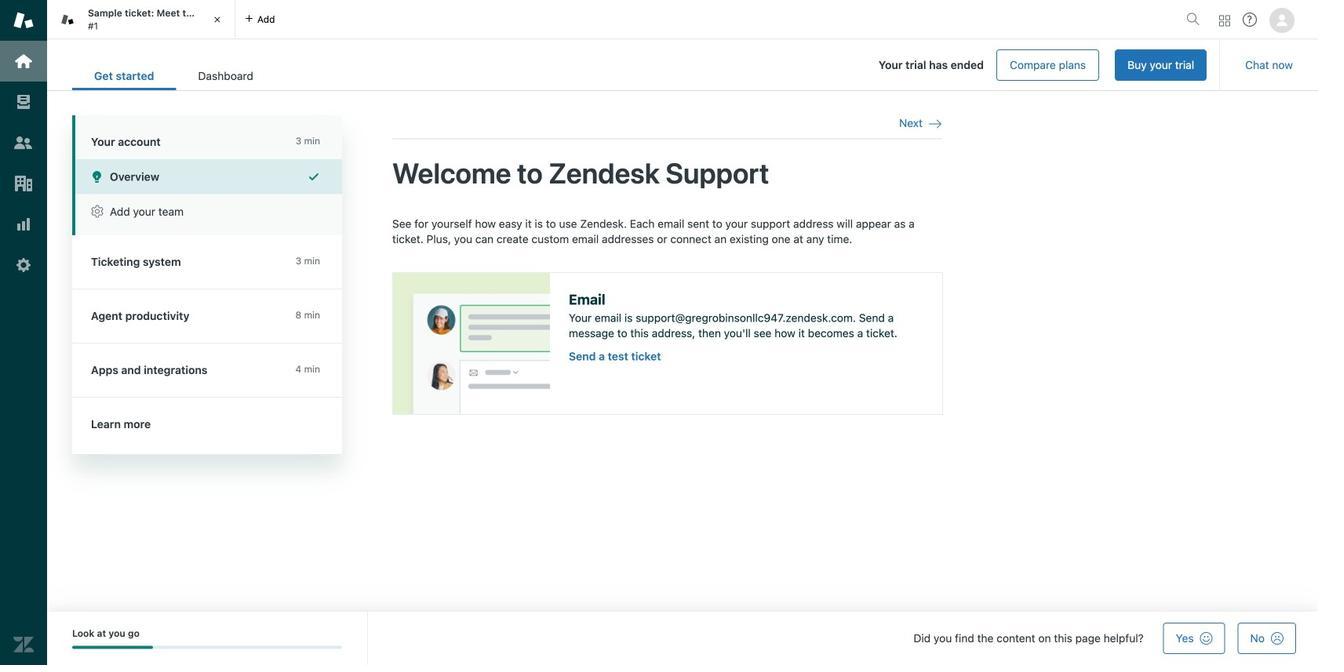 Task type: locate. For each thing, give the bounding box(es) containing it.
get started image
[[13, 51, 34, 71]]

0 vertical spatial tab
[[47, 0, 235, 39]]

main element
[[0, 0, 47, 666]]

zendesk support image
[[13, 10, 34, 31]]

zendesk products image
[[1220, 15, 1231, 26]]

tabs tab list
[[47, 0, 1180, 39]]

tab
[[47, 0, 235, 39], [176, 61, 275, 90]]

views image
[[13, 92, 34, 112]]

progress bar
[[72, 646, 342, 649]]

heading
[[72, 115, 342, 159]]

tab list
[[72, 61, 275, 90]]

close image
[[210, 12, 225, 27]]

customers image
[[13, 133, 34, 153]]



Task type: vqa. For each thing, say whether or not it's contained in the screenshot.
Zendesk icon
yes



Task type: describe. For each thing, give the bounding box(es) containing it.
get help image
[[1243, 13, 1257, 27]]

zendesk image
[[13, 635, 34, 655]]

example of email conversation inside of the ticketing system and the customer is asking the agent about reimbursement policy. image
[[393, 273, 550, 414]]

reporting image
[[13, 214, 34, 235]]

organizations image
[[13, 173, 34, 194]]

admin image
[[13, 255, 34, 275]]

1 vertical spatial tab
[[176, 61, 275, 90]]



